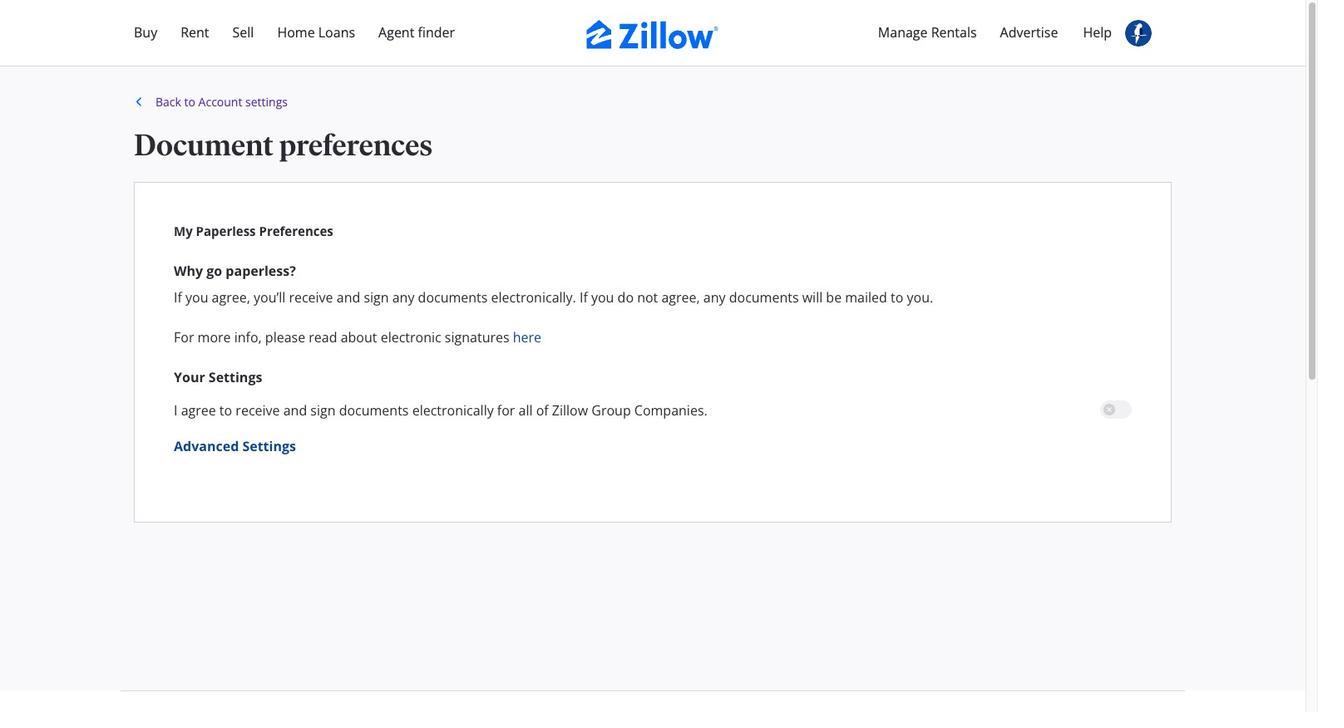 Task type: describe. For each thing, give the bounding box(es) containing it.
and inside why go paperless? if you agree, you'll receive and sign any documents electronically. if you do not agree, any documents will be mailed to you.
[[337, 288, 360, 306]]

1 vertical spatial receive
[[236, 401, 280, 420]]

electronically.
[[491, 288, 576, 306]]

for
[[174, 328, 194, 346]]

group
[[592, 401, 631, 420]]

preferences
[[259, 223, 333, 240]]

2 you from the left
[[591, 288, 614, 306]]

you.
[[907, 288, 933, 306]]

manage rentals
[[878, 23, 977, 42]]

manage
[[878, 23, 928, 42]]

rent link
[[169, 13, 221, 52]]

here button
[[513, 327, 541, 347]]

preferences
[[279, 127, 433, 163]]

why
[[174, 262, 203, 280]]

for
[[497, 401, 515, 420]]

settings for your settings
[[209, 368, 262, 386]]

your profile default icon image
[[1125, 20, 1152, 47]]

not
[[637, 288, 658, 306]]

0 horizontal spatial sign
[[310, 401, 336, 420]]

agent
[[378, 23, 414, 42]]

home
[[277, 23, 315, 42]]

home image
[[141, 87, 177, 124]]

sell
[[232, 23, 254, 42]]

your settings
[[174, 368, 262, 386]]

here
[[513, 328, 541, 346]]

buy link
[[122, 13, 169, 52]]

signatures
[[445, 328, 509, 346]]

1 if from the left
[[174, 288, 182, 306]]

1 horizontal spatial to
[[219, 401, 232, 420]]

my paperless preferences
[[174, 223, 333, 240]]

advanced settings button
[[174, 437, 296, 457]]

finder
[[418, 23, 455, 42]]

please
[[265, 328, 305, 346]]

paperless?
[[226, 262, 296, 280]]

chevron left image
[[130, 97, 148, 107]]

rent
[[181, 23, 209, 42]]

mailed
[[845, 288, 887, 306]]

read
[[309, 328, 337, 346]]

settings
[[245, 94, 288, 110]]

0 horizontal spatial documents
[[339, 401, 409, 420]]

be
[[826, 288, 842, 306]]

i
[[174, 401, 178, 420]]

advertise
[[1000, 23, 1058, 42]]

document
[[134, 127, 273, 163]]

settings for advanced settings
[[242, 437, 296, 456]]

home loans link
[[266, 13, 367, 52]]

main navigation
[[0, 0, 1306, 274]]



Task type: vqa. For each thing, say whether or not it's contained in the screenshot.
THE ADVANCED SETTINGS button
yes



Task type: locate. For each thing, give the bounding box(es) containing it.
buy
[[134, 23, 157, 42]]

back
[[156, 94, 181, 110]]

1 any from the left
[[392, 288, 415, 306]]

account
[[198, 94, 242, 110]]

info,
[[234, 328, 262, 346]]

more
[[198, 328, 231, 346]]

of
[[536, 401, 549, 420]]

you left do
[[591, 288, 614, 306]]

1 vertical spatial and
[[283, 401, 307, 420]]

agree,
[[212, 288, 250, 306], [662, 288, 700, 306]]

and up advanced settings button
[[283, 401, 307, 420]]

1 agree, from the left
[[212, 288, 250, 306]]

loans
[[318, 23, 355, 42]]

why go paperless? if you agree, you'll receive and sign any documents electronically. if you do not agree, any documents will be mailed to you.
[[174, 262, 933, 306]]

sign up about
[[364, 288, 389, 306]]

settings
[[209, 368, 262, 386], [242, 437, 296, 456]]

any
[[392, 288, 415, 306], [703, 288, 726, 306]]

2 if from the left
[[580, 288, 588, 306]]

you
[[185, 288, 208, 306], [591, 288, 614, 306]]

0 horizontal spatial you
[[185, 288, 208, 306]]

will
[[802, 288, 823, 306]]

sign
[[364, 288, 389, 306], [310, 401, 336, 420]]

0 horizontal spatial to
[[184, 94, 195, 110]]

document preferences
[[134, 127, 433, 163]]

2 any from the left
[[703, 288, 726, 306]]

agree, down 'go'
[[212, 288, 250, 306]]

to right back
[[184, 94, 195, 110]]

settings right the advanced
[[242, 437, 296, 456]]

agree, right "not"
[[662, 288, 700, 306]]

for more info, please read about electronic signatures here
[[174, 328, 541, 346]]

1 horizontal spatial if
[[580, 288, 588, 306]]

if
[[174, 288, 182, 306], [580, 288, 588, 306]]

1 vertical spatial sign
[[310, 401, 336, 420]]

0 vertical spatial settings
[[209, 368, 262, 386]]

my
[[174, 223, 193, 240]]

go
[[206, 262, 222, 280]]

to right 'agree'
[[219, 401, 232, 420]]

receive
[[289, 288, 333, 306], [236, 401, 280, 420]]

settings down info,
[[209, 368, 262, 386]]

0 horizontal spatial agree,
[[212, 288, 250, 306]]

and up for more info, please read about electronic signatures here
[[337, 288, 360, 306]]

zillow logo image
[[586, 20, 719, 49]]

advanced
[[174, 437, 239, 456]]

home loans
[[277, 23, 355, 42]]

0 vertical spatial sign
[[364, 288, 389, 306]]

2 horizontal spatial to
[[891, 288, 903, 306]]

about
[[341, 328, 377, 346]]

if down why
[[174, 288, 182, 306]]

to left you.
[[891, 288, 903, 306]]

1 horizontal spatial you
[[591, 288, 614, 306]]

electronically
[[412, 401, 494, 420]]

if left do
[[580, 288, 588, 306]]

back to account settings
[[156, 94, 288, 110]]

agree
[[181, 401, 216, 420]]

advanced settings
[[174, 437, 296, 456]]

rentals
[[931, 23, 977, 42]]

0 vertical spatial to
[[184, 94, 195, 110]]

sign inside why go paperless? if you agree, you'll receive and sign any documents electronically. if you do not agree, any documents will be mailed to you.
[[364, 288, 389, 306]]

help link
[[1072, 13, 1124, 52]]

any up the electronic
[[392, 288, 415, 306]]

0 horizontal spatial receive
[[236, 401, 280, 420]]

agent finder
[[378, 23, 455, 42]]

documents down about
[[339, 401, 409, 420]]

and
[[337, 288, 360, 306], [283, 401, 307, 420]]

0 horizontal spatial and
[[283, 401, 307, 420]]

chevron right image
[[346, 166, 366, 186]]

sell link
[[221, 13, 266, 52]]

to
[[184, 94, 195, 110], [891, 288, 903, 306], [219, 401, 232, 420]]

2 horizontal spatial documents
[[729, 288, 799, 306]]

1 horizontal spatial and
[[337, 288, 360, 306]]

you'll
[[254, 288, 285, 306]]

1 horizontal spatial agree,
[[662, 288, 700, 306]]

1 horizontal spatial any
[[703, 288, 726, 306]]

advertise link
[[989, 13, 1070, 52]]

2 agree, from the left
[[662, 288, 700, 306]]

any right "not"
[[703, 288, 726, 306]]

1 horizontal spatial sign
[[364, 288, 389, 306]]

documents left will
[[729, 288, 799, 306]]

zillow
[[552, 401, 588, 420]]

manage rentals link
[[866, 13, 989, 52]]

do
[[618, 288, 634, 306]]

1 you from the left
[[185, 288, 208, 306]]

paperless
[[196, 223, 256, 240]]

0 vertical spatial receive
[[289, 288, 333, 306]]

agent finder link
[[367, 13, 467, 52]]

settings inside advanced settings button
[[242, 437, 296, 456]]

help
[[1083, 23, 1112, 42]]

all
[[519, 401, 533, 420]]

2 vertical spatial to
[[219, 401, 232, 420]]

documents up the signatures
[[418, 288, 488, 306]]

sign down read
[[310, 401, 336, 420]]

i agree to receive and sign documents electronically for all of zillow group companies.
[[174, 401, 708, 420]]

1 vertical spatial to
[[891, 288, 903, 306]]

0 vertical spatial and
[[337, 288, 360, 306]]

receive up advanced settings button
[[236, 401, 280, 420]]

you down why
[[185, 288, 208, 306]]

receive right 'you'll'
[[289, 288, 333, 306]]

0 horizontal spatial any
[[392, 288, 415, 306]]

companies.
[[634, 401, 708, 420]]

1 horizontal spatial receive
[[289, 288, 333, 306]]

electronic
[[381, 328, 441, 346]]

0 horizontal spatial if
[[174, 288, 182, 306]]

documents
[[418, 288, 488, 306], [729, 288, 799, 306], [339, 401, 409, 420]]

your
[[174, 368, 205, 386]]

1 horizontal spatial documents
[[418, 288, 488, 306]]

to inside why go paperless? if you agree, you'll receive and sign any documents electronically. if you do not agree, any documents will be mailed to you.
[[891, 288, 903, 306]]

receive inside why go paperless? if you agree, you'll receive and sign any documents electronically. if you do not agree, any documents will be mailed to you.
[[289, 288, 333, 306]]

1 vertical spatial settings
[[242, 437, 296, 456]]



